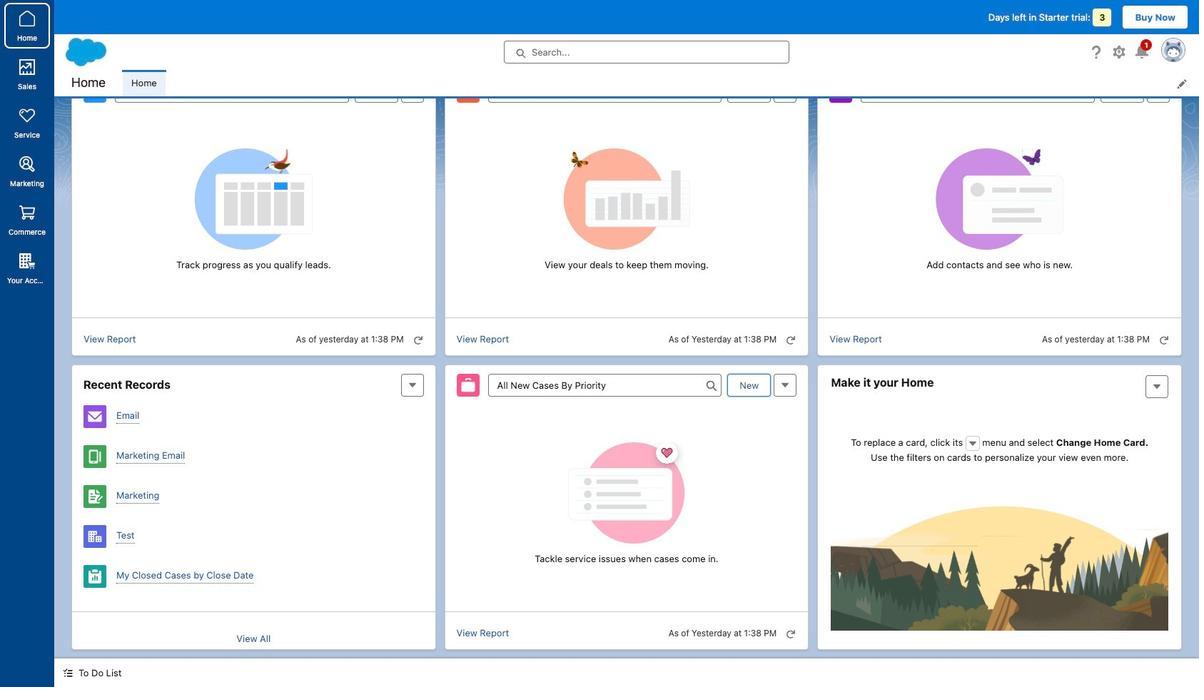 Task type: locate. For each thing, give the bounding box(es) containing it.
0 horizontal spatial select an option text field
[[115, 80, 349, 102]]

engagement channel type image
[[84, 405, 106, 428]]

list
[[123, 70, 1200, 96]]

2 select an option text field from the left
[[861, 80, 1096, 102]]

communication subscription image
[[84, 485, 106, 508]]

1 horizontal spatial select an option text field
[[861, 80, 1096, 102]]

communication subscription channel type image
[[84, 445, 106, 468]]

Select an Option text field
[[115, 80, 349, 102], [861, 80, 1096, 102]]

report image
[[84, 565, 106, 588]]



Task type: describe. For each thing, give the bounding box(es) containing it.
text default image
[[968, 439, 978, 449]]

1 select an option text field from the left
[[115, 80, 349, 102]]

account image
[[84, 525, 106, 548]]

text default image
[[63, 669, 73, 679]]

Select an Option text field
[[488, 374, 722, 397]]



Task type: vqa. For each thing, say whether or not it's contained in the screenshot.
the top Select an Option text field
yes



